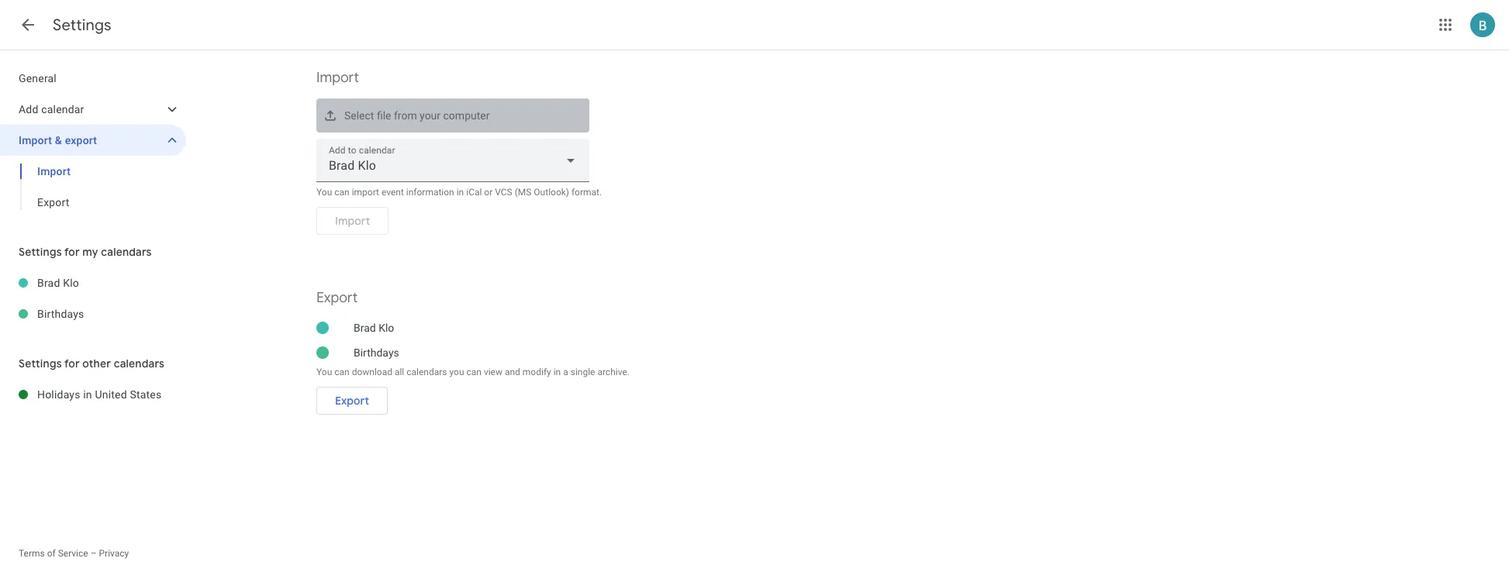 Task type: locate. For each thing, give the bounding box(es) containing it.
outlook)
[[534, 187, 569, 198]]

import left '&' on the top
[[19, 134, 52, 147]]

2 for from the top
[[64, 357, 80, 371]]

1 for from the top
[[64, 245, 80, 259]]

can
[[335, 187, 350, 198], [335, 367, 350, 378], [467, 367, 482, 378]]

you left download
[[316, 367, 332, 378]]

brad
[[37, 277, 60, 289], [354, 322, 376, 334]]

tree containing general
[[0, 63, 186, 218]]

group
[[0, 156, 186, 218]]

1 horizontal spatial in
[[457, 187, 464, 198]]

select
[[344, 109, 374, 122]]

calendars right my
[[101, 245, 152, 259]]

import up select
[[316, 69, 359, 87]]

you can import event information in ical or vcs (ms outlook) format.
[[316, 187, 602, 198]]

settings
[[53, 16, 112, 35], [19, 245, 62, 259], [19, 357, 62, 371]]

can left download
[[335, 367, 350, 378]]

1 you from the top
[[316, 187, 332, 198]]

you left import
[[316, 187, 332, 198]]

birthdays link
[[37, 299, 186, 330]]

1 vertical spatial in
[[554, 367, 561, 378]]

in left a
[[554, 367, 561, 378]]

1 vertical spatial you
[[316, 367, 332, 378]]

0 horizontal spatial birthdays
[[37, 308, 84, 320]]

can right you
[[467, 367, 482, 378]]

and
[[505, 367, 520, 378]]

0 vertical spatial settings
[[53, 16, 112, 35]]

you for export
[[316, 367, 332, 378]]

0 vertical spatial birthdays
[[37, 308, 84, 320]]

settings up holidays
[[19, 357, 62, 371]]

brad klo
[[37, 277, 79, 289], [354, 322, 394, 334]]

in
[[457, 187, 464, 198], [554, 367, 561, 378], [83, 389, 92, 401]]

0 vertical spatial brad klo
[[37, 277, 79, 289]]

2 vertical spatial export
[[335, 394, 369, 408]]

1 vertical spatial brad
[[354, 322, 376, 334]]

1 vertical spatial settings
[[19, 245, 62, 259]]

1 vertical spatial birthdays
[[354, 347, 399, 359]]

can left import
[[335, 187, 350, 198]]

settings for other calendars
[[19, 357, 165, 371]]

privacy
[[99, 548, 129, 559]]

service
[[58, 548, 88, 559]]

import
[[316, 69, 359, 87], [19, 134, 52, 147], [37, 165, 71, 178]]

1 horizontal spatial klo
[[379, 322, 394, 334]]

export
[[37, 196, 69, 209], [316, 289, 358, 307], [335, 394, 369, 408]]

–
[[90, 548, 97, 559]]

0 horizontal spatial in
[[83, 389, 92, 401]]

1 vertical spatial brad klo
[[354, 322, 394, 334]]

from
[[394, 109, 417, 122]]

0 vertical spatial export
[[37, 196, 69, 209]]

go back image
[[19, 16, 37, 34]]

calendars for settings for other calendars
[[114, 357, 165, 371]]

1 vertical spatial import
[[19, 134, 52, 147]]

0 horizontal spatial brad klo
[[37, 277, 79, 289]]

for for other
[[64, 357, 80, 371]]

add calendar
[[19, 103, 84, 116]]

calendars up "states"
[[114, 357, 165, 371]]

format.
[[572, 187, 602, 198]]

calendar
[[41, 103, 84, 116]]

klo
[[63, 277, 79, 289], [379, 322, 394, 334]]

0 vertical spatial for
[[64, 245, 80, 259]]

birthdays up download
[[354, 347, 399, 359]]

tree
[[0, 63, 186, 218]]

holidays in united states link
[[37, 379, 186, 410]]

2 vertical spatial in
[[83, 389, 92, 401]]

export for general
[[37, 196, 69, 209]]

calendars
[[101, 245, 152, 259], [114, 357, 165, 371], [407, 367, 447, 378]]

0 vertical spatial you
[[316, 187, 332, 198]]

calendars for settings for my calendars
[[101, 245, 152, 259]]

view
[[484, 367, 503, 378]]

you for import
[[316, 187, 332, 198]]

general
[[19, 72, 57, 85]]

can for import
[[335, 187, 350, 198]]

in left ical
[[457, 187, 464, 198]]

settings right the go back icon
[[53, 16, 112, 35]]

export
[[65, 134, 97, 147]]

0 vertical spatial klo
[[63, 277, 79, 289]]

brad klo up download
[[354, 322, 394, 334]]

you
[[316, 187, 332, 198], [316, 367, 332, 378]]

group containing import
[[0, 156, 186, 218]]

brad down settings for my calendars
[[37, 277, 60, 289]]

2 vertical spatial settings
[[19, 357, 62, 371]]

2 vertical spatial import
[[37, 165, 71, 178]]

0 horizontal spatial brad
[[37, 277, 60, 289]]

for left the other
[[64, 357, 80, 371]]

brad inside tree item
[[37, 277, 60, 289]]

settings left my
[[19, 245, 62, 259]]

select file from your computer button
[[316, 99, 590, 133]]

brad klo down settings for my calendars
[[37, 277, 79, 289]]

can for export
[[335, 367, 350, 378]]

0 horizontal spatial klo
[[63, 277, 79, 289]]

brad klo inside tree item
[[37, 277, 79, 289]]

information
[[406, 187, 454, 198]]

None field
[[316, 139, 590, 182]]

klo down settings for my calendars
[[63, 277, 79, 289]]

settings for my calendars
[[19, 245, 152, 259]]

birthdays down brad klo tree item
[[37, 308, 84, 320]]

birthdays
[[37, 308, 84, 320], [354, 347, 399, 359]]

import inside tree item
[[19, 134, 52, 147]]

import down import & export
[[37, 165, 71, 178]]

2 you from the top
[[316, 367, 332, 378]]

settings for settings for other calendars
[[19, 357, 62, 371]]

add
[[19, 103, 38, 116]]

brad up download
[[354, 322, 376, 334]]

for
[[64, 245, 80, 259], [64, 357, 80, 371]]

for left my
[[64, 245, 80, 259]]

klo up download
[[379, 322, 394, 334]]

in left united
[[83, 389, 92, 401]]

select file from your computer
[[344, 109, 490, 122]]

or
[[484, 187, 493, 198]]

1 vertical spatial for
[[64, 357, 80, 371]]

0 vertical spatial brad
[[37, 277, 60, 289]]



Task type: vqa. For each thing, say whether or not it's contained in the screenshot.
view
yes



Task type: describe. For each thing, give the bounding box(es) containing it.
all
[[395, 367, 404, 378]]

file
[[377, 109, 391, 122]]

import & export
[[19, 134, 97, 147]]

import & export tree item
[[0, 125, 186, 156]]

1 horizontal spatial brad klo
[[354, 322, 394, 334]]

of
[[47, 548, 56, 559]]

my
[[82, 245, 98, 259]]

you
[[449, 367, 464, 378]]

1 vertical spatial klo
[[379, 322, 394, 334]]

terms of service – privacy
[[19, 548, 129, 559]]

terms
[[19, 548, 45, 559]]

settings for settings for my calendars
[[19, 245, 62, 259]]

&
[[55, 134, 62, 147]]

0 vertical spatial import
[[316, 69, 359, 87]]

holidays
[[37, 389, 80, 401]]

single
[[571, 367, 595, 378]]

(ms
[[515, 187, 532, 198]]

download
[[352, 367, 392, 378]]

2 horizontal spatial in
[[554, 367, 561, 378]]

vcs
[[495, 187, 512, 198]]

in inside tree item
[[83, 389, 92, 401]]

1 horizontal spatial birthdays
[[354, 347, 399, 359]]

event
[[382, 187, 404, 198]]

1 vertical spatial export
[[316, 289, 358, 307]]

klo inside tree item
[[63, 277, 79, 289]]

settings for my calendars tree
[[0, 268, 186, 330]]

settings for settings
[[53, 16, 112, 35]]

computer
[[443, 109, 490, 122]]

holidays in united states tree item
[[0, 379, 186, 410]]

settings heading
[[53, 16, 112, 35]]

states
[[130, 389, 162, 401]]

0 vertical spatial in
[[457, 187, 464, 198]]

birthdays tree item
[[0, 299, 186, 330]]

for for my
[[64, 245, 80, 259]]

1 horizontal spatial brad
[[354, 322, 376, 334]]

united
[[95, 389, 127, 401]]

holidays in united states
[[37, 389, 162, 401]]

a
[[563, 367, 568, 378]]

modify
[[523, 367, 551, 378]]

privacy link
[[99, 548, 129, 559]]

export for export
[[335, 394, 369, 408]]

archive.
[[598, 367, 630, 378]]

terms of service link
[[19, 548, 88, 559]]

you can download all calendars you can view and modify in a single archive.
[[316, 367, 630, 378]]

import
[[352, 187, 379, 198]]

your
[[420, 109, 441, 122]]

other
[[82, 357, 111, 371]]

birthdays inside tree item
[[37, 308, 84, 320]]

import inside group
[[37, 165, 71, 178]]

ical
[[466, 187, 482, 198]]

brad klo tree item
[[0, 268, 186, 299]]

calendars right all
[[407, 367, 447, 378]]



